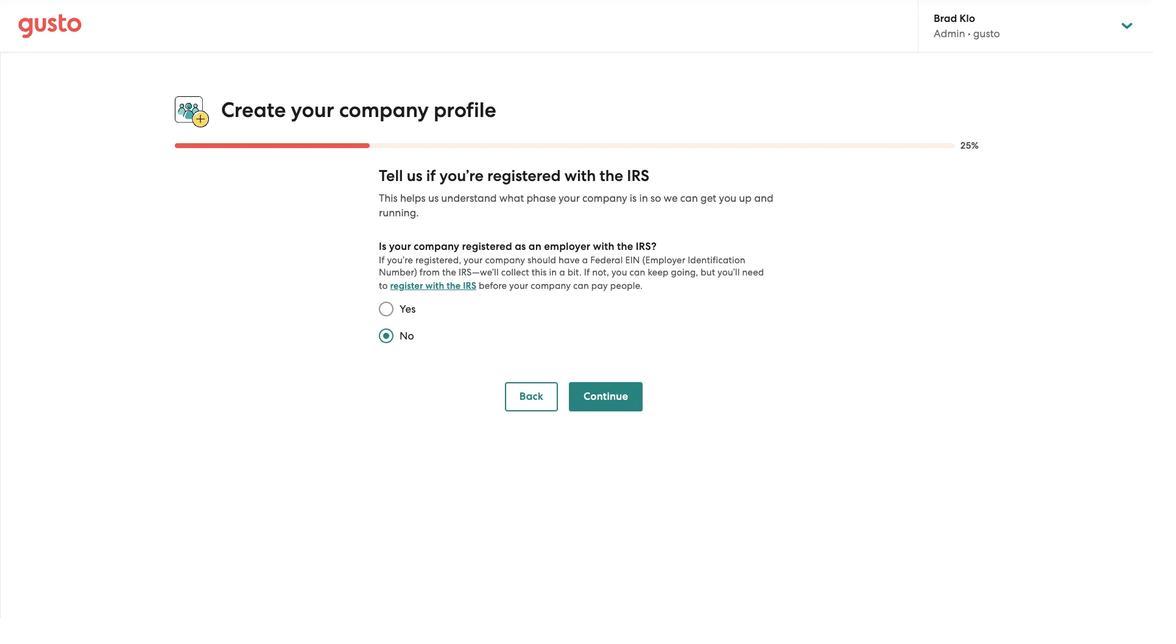 Task type: vqa. For each thing, say whether or not it's contained in the screenshot.
you're
yes



Task type: describe. For each thing, give the bounding box(es) containing it.
if you're registered, your company should have a federal ein (employer identification number) from the irs—we'll collect this in a bit. if not, you can keep going, but you'll need to
[[379, 255, 765, 292]]

running.
[[379, 207, 419, 219]]

your right create
[[291, 97, 334, 122]]

(employer
[[643, 255, 686, 266]]

federal
[[591, 255, 623, 266]]

your inside if you're registered, your company should have a federal ein (employer identification number) from the irs—we'll collect this in a bit. if not, you can keep going, but you'll need to
[[464, 255, 483, 266]]

in inside this helps us understand what phase your company is in so we can get you up and running.
[[640, 192, 648, 204]]

the up 'ein'
[[618, 240, 634, 253]]

Yes radio
[[373, 296, 400, 323]]

company inside this helps us understand what phase your company is in so we can get you up and running.
[[583, 192, 628, 204]]

2 vertical spatial can
[[574, 281, 589, 292]]

continue button
[[569, 382, 643, 412]]

you inside this helps us understand what phase your company is in so we can get you up and running.
[[720, 192, 737, 204]]

and
[[755, 192, 774, 204]]

not,
[[593, 267, 610, 278]]

helps
[[400, 192, 426, 204]]

this
[[532, 267, 547, 278]]

1 horizontal spatial you're
[[440, 167, 484, 185]]

irs?
[[636, 240, 657, 253]]

back link
[[505, 382, 558, 412]]

if
[[427, 167, 436, 185]]

have
[[559, 255, 580, 266]]

pay
[[592, 281, 608, 292]]

phase
[[527, 192, 556, 204]]

admin
[[934, 27, 966, 40]]

need
[[743, 267, 765, 278]]

ein
[[626, 255, 640, 266]]

what
[[500, 192, 524, 204]]

should
[[528, 255, 557, 266]]

this
[[379, 192, 398, 204]]

2 vertical spatial with
[[426, 281, 445, 292]]

from
[[420, 267, 440, 278]]

No radio
[[373, 323, 400, 349]]

1 horizontal spatial if
[[584, 267, 590, 278]]

0 vertical spatial a
[[583, 255, 588, 266]]

we
[[664, 192, 678, 204]]

the inside if you're registered, your company should have a federal ein (employer identification number) from the irs—we'll collect this in a bit. if not, you can keep going, but you'll need to
[[442, 267, 457, 278]]

0 vertical spatial with
[[565, 167, 596, 185]]

up
[[740, 192, 752, 204]]

brad klo admin • gusto
[[934, 12, 1001, 40]]

to
[[379, 281, 388, 292]]

collect
[[502, 267, 530, 278]]

home image
[[18, 14, 82, 38]]

back
[[520, 390, 544, 403]]

1 vertical spatial a
[[560, 267, 566, 278]]

in inside if you're registered, your company should have a federal ein (employer identification number) from the irs—we'll collect this in a bit. if not, you can keep going, but you'll need to
[[549, 267, 557, 278]]

employer
[[544, 240, 591, 253]]

as
[[515, 240, 526, 253]]

the down irs—we'll
[[447, 281, 461, 292]]

number)
[[379, 267, 418, 278]]



Task type: locate. For each thing, give the bounding box(es) containing it.
0 vertical spatial us
[[407, 167, 423, 185]]

but
[[701, 267, 716, 278]]

before
[[479, 281, 507, 292]]

if
[[379, 255, 385, 266], [584, 267, 590, 278]]

in right this
[[549, 267, 557, 278]]

1 horizontal spatial you
[[720, 192, 737, 204]]

registered up irs—we'll
[[462, 240, 513, 253]]

you're up the number) on the left of page
[[387, 255, 413, 266]]

with down from
[[426, 281, 445, 292]]

registered
[[488, 167, 561, 185], [462, 240, 513, 253]]

with up this helps us understand what phase your company is in so we can get you up and running.
[[565, 167, 596, 185]]

us inside this helps us understand what phase your company is in so we can get you up and running.
[[428, 192, 439, 204]]

register with the irs link
[[390, 281, 477, 292]]

0 horizontal spatial a
[[560, 267, 566, 278]]

irs up is on the right
[[627, 167, 650, 185]]

0 horizontal spatial us
[[407, 167, 423, 185]]

understand
[[442, 192, 497, 204]]

an
[[529, 240, 542, 253]]

1 horizontal spatial in
[[640, 192, 648, 204]]

you're
[[440, 167, 484, 185], [387, 255, 413, 266]]

register with the irs before your company can pay people.
[[390, 281, 643, 292]]

us right helps
[[428, 192, 439, 204]]

your down collect on the top
[[510, 281, 529, 292]]

a right have
[[583, 255, 588, 266]]

the up this helps us understand what phase your company is in so we can get you up and running.
[[600, 167, 624, 185]]

brad
[[934, 12, 958, 25]]

you inside if you're registered, your company should have a federal ein (employer identification number) from the irs—we'll collect this in a bit. if not, you can keep going, but you'll need to
[[612, 267, 628, 278]]

your right phase
[[559, 192, 580, 204]]

if down is
[[379, 255, 385, 266]]

in
[[640, 192, 648, 204], [549, 267, 557, 278]]

1 horizontal spatial can
[[630, 267, 646, 278]]

keep
[[648, 267, 669, 278]]

registered,
[[416, 255, 462, 266]]

company inside if you're registered, your company should have a federal ein (employer identification number) from the irs—we'll collect this in a bit. if not, you can keep going, but you'll need to
[[485, 255, 526, 266]]

your inside this helps us understand what phase your company is in so we can get you up and running.
[[559, 192, 580, 204]]

can right we
[[681, 192, 699, 204]]

your right is
[[389, 240, 411, 253]]

1 vertical spatial you
[[612, 267, 628, 278]]

no
[[400, 330, 414, 342]]

a
[[583, 255, 588, 266], [560, 267, 566, 278]]

us left if
[[407, 167, 423, 185]]

your up irs—we'll
[[464, 255, 483, 266]]

1 vertical spatial can
[[630, 267, 646, 278]]

1 vertical spatial irs
[[463, 281, 477, 292]]

registered up what
[[488, 167, 561, 185]]

register
[[390, 281, 424, 292]]

is
[[630, 192, 637, 204]]

company
[[339, 97, 429, 122], [583, 192, 628, 204], [414, 240, 460, 253], [485, 255, 526, 266], [531, 281, 571, 292]]

irs
[[627, 167, 650, 185], [463, 281, 477, 292]]

tell
[[379, 167, 403, 185]]

if right bit.
[[584, 267, 590, 278]]

1 vertical spatial with
[[593, 240, 615, 253]]

1 horizontal spatial irs
[[627, 167, 650, 185]]

a left bit.
[[560, 267, 566, 278]]

klo
[[960, 12, 976, 25]]

bit.
[[568, 267, 582, 278]]

you'll
[[718, 267, 740, 278]]

is
[[379, 240, 387, 253]]

can down bit.
[[574, 281, 589, 292]]

people.
[[611, 281, 643, 292]]

0 vertical spatial registered
[[488, 167, 561, 185]]

create your company profile
[[221, 97, 497, 122]]

0 horizontal spatial can
[[574, 281, 589, 292]]

0 vertical spatial you're
[[440, 167, 484, 185]]

identification
[[688, 255, 746, 266]]

0 vertical spatial irs
[[627, 167, 650, 185]]

you're inside if you're registered, your company should have a federal ein (employer identification number) from the irs—we'll collect this in a bit. if not, you can keep going, but you'll need to
[[387, 255, 413, 266]]

so
[[651, 192, 662, 204]]

with
[[565, 167, 596, 185], [593, 240, 615, 253], [426, 281, 445, 292]]

0 horizontal spatial you're
[[387, 255, 413, 266]]

you
[[720, 192, 737, 204], [612, 267, 628, 278]]

your
[[291, 97, 334, 122], [559, 192, 580, 204], [389, 240, 411, 253], [464, 255, 483, 266], [510, 281, 529, 292]]

1 vertical spatial registered
[[462, 240, 513, 253]]

1 vertical spatial in
[[549, 267, 557, 278]]

gusto
[[974, 27, 1001, 40]]

0 horizontal spatial irs
[[463, 281, 477, 292]]

with up federal
[[593, 240, 615, 253]]

the
[[600, 167, 624, 185], [618, 240, 634, 253], [442, 267, 457, 278], [447, 281, 461, 292]]

you're up understand
[[440, 167, 484, 185]]

1 horizontal spatial a
[[583, 255, 588, 266]]

irs—we'll
[[459, 267, 499, 278]]

1 vertical spatial you're
[[387, 255, 413, 266]]

0 horizontal spatial if
[[379, 255, 385, 266]]

1 vertical spatial if
[[584, 267, 590, 278]]

0 vertical spatial can
[[681, 192, 699, 204]]

0 vertical spatial in
[[640, 192, 648, 204]]

0 horizontal spatial you
[[612, 267, 628, 278]]

can inside this helps us understand what phase your company is in so we can get you up and running.
[[681, 192, 699, 204]]

this helps us understand what phase your company is in so we can get you up and running.
[[379, 192, 774, 219]]

2 horizontal spatial can
[[681, 192, 699, 204]]

1 vertical spatial us
[[428, 192, 439, 204]]

can down 'ein'
[[630, 267, 646, 278]]

tell us if you're registered with the irs
[[379, 167, 650, 185]]

can inside if you're registered, your company should have a federal ein (employer identification number) from the irs—we'll collect this in a bit. if not, you can keep going, but you'll need to
[[630, 267, 646, 278]]

0 vertical spatial you
[[720, 192, 737, 204]]

us
[[407, 167, 423, 185], [428, 192, 439, 204]]

create
[[221, 97, 286, 122]]

get
[[701, 192, 717, 204]]

•
[[968, 27, 971, 40]]

you left up on the top of page
[[720, 192, 737, 204]]

1 horizontal spatial us
[[428, 192, 439, 204]]

yes
[[400, 303, 416, 315]]

is your company registered as an employer with the irs?
[[379, 240, 657, 253]]

the down registered,
[[442, 267, 457, 278]]

0 horizontal spatial in
[[549, 267, 557, 278]]

in right is on the right
[[640, 192, 648, 204]]

0 vertical spatial if
[[379, 255, 385, 266]]

irs down irs—we'll
[[463, 281, 477, 292]]

can
[[681, 192, 699, 204], [630, 267, 646, 278], [574, 281, 589, 292]]

you up people.
[[612, 267, 628, 278]]

25%
[[961, 140, 980, 151]]

profile
[[434, 97, 497, 122]]

going,
[[671, 267, 699, 278]]

continue
[[584, 390, 629, 403]]



